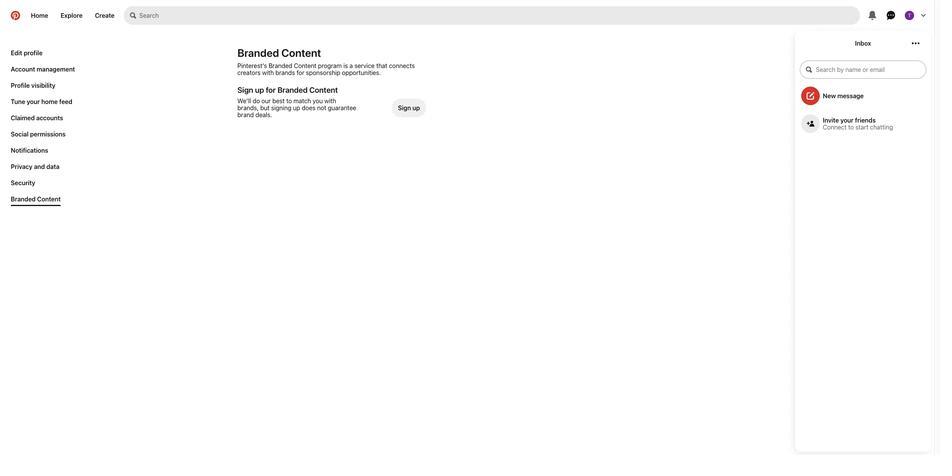 Task type: describe. For each thing, give the bounding box(es) containing it.
branded content pinterest's branded content program is a service that connects creators with brands for sponsorship opportunities.
[[238, 46, 415, 76]]

management
[[37, 66, 75, 73]]

explore link
[[54, 6, 89, 25]]

invite your friends connect to start chatting
[[823, 117, 894, 131]]

friends
[[856, 117, 876, 124]]

content left program
[[294, 62, 317, 69]]

list inside branded content main content
[[8, 46, 78, 209]]

edit
[[11, 50, 22, 56]]

sign up button
[[392, 98, 426, 118]]

new message
[[823, 92, 864, 99]]

your for tune
[[27, 98, 40, 105]]

edit profile link
[[8, 46, 46, 60]]

for inside branded content pinterest's branded content program is a service that connects creators with brands for sponsorship opportunities.
[[297, 69, 305, 76]]

service
[[355, 62, 375, 69]]

claimed
[[11, 115, 35, 121]]

but
[[260, 104, 270, 111]]

with inside branded content pinterest's branded content program is a service that connects creators with brands for sponsorship opportunities.
[[262, 69, 274, 76]]

with inside we'll do our best to match you with brands, but signing up does not guarantee brand deals.
[[325, 98, 336, 104]]

best
[[272, 98, 285, 104]]

sponsorship
[[306, 69, 340, 76]]

branded content main content
[[0, 0, 935, 455]]

message
[[838, 92, 864, 99]]

branded up sign up for branded content
[[269, 62, 292, 69]]

search icon image
[[130, 12, 136, 19]]

tune your home feed
[[11, 98, 72, 105]]

1 vertical spatial for
[[266, 86, 276, 94]]

profile visibility
[[11, 82, 56, 89]]

content up brands on the top of the page
[[282, 46, 321, 59]]

create
[[95, 12, 115, 19]]

branded inside list
[[11, 196, 36, 203]]

branded content
[[11, 196, 61, 203]]

home
[[41, 98, 58, 105]]

sign up for branded content
[[238, 86, 338, 94]]

that
[[376, 62, 388, 69]]

branded up pinterest's
[[238, 46, 279, 59]]

to for connect
[[849, 124, 854, 131]]

signing
[[271, 104, 292, 111]]

profile visibility link
[[8, 79, 59, 92]]

account
[[11, 66, 35, 73]]

privacy and data link
[[8, 160, 63, 173]]

security link
[[8, 176, 38, 190]]

claimed accounts
[[11, 115, 63, 121]]

invite your friends image
[[807, 120, 815, 128]]

chatting
[[871, 124, 894, 131]]

home link
[[25, 6, 54, 25]]

you
[[313, 98, 323, 104]]

claimed accounts link
[[8, 111, 66, 125]]

account management
[[11, 66, 75, 73]]

new
[[823, 92, 836, 99]]

notifications
[[11, 147, 48, 154]]

tune your home feed link
[[8, 95, 75, 108]]

profile
[[11, 82, 30, 89]]

brand
[[238, 111, 254, 118]]

profile
[[24, 50, 43, 56]]

social permissions
[[11, 131, 66, 138]]



Task type: vqa. For each thing, say whether or not it's contained in the screenshot.
bottom b+d IMAGE
no



Task type: locate. For each thing, give the bounding box(es) containing it.
content inside branded content link
[[37, 196, 61, 203]]

1 horizontal spatial for
[[297, 69, 305, 76]]

permissions
[[30, 131, 66, 138]]

pinterest's
[[238, 62, 267, 69]]

tune
[[11, 98, 25, 105]]

create link
[[89, 6, 121, 25]]

0 horizontal spatial sign
[[238, 86, 253, 94]]

0 vertical spatial sign
[[238, 86, 253, 94]]

a
[[350, 62, 353, 69]]

1 horizontal spatial sign
[[398, 104, 411, 111]]

1 horizontal spatial up
[[293, 104, 300, 111]]

your right the tune
[[27, 98, 40, 105]]

up inside sign up 'button'
[[413, 104, 420, 111]]

compose new message image
[[807, 92, 815, 100]]

our
[[262, 98, 271, 104]]

does
[[302, 104, 316, 111]]

we'll do our best to match you with brands, but signing up does not guarantee brand deals.
[[238, 98, 356, 118]]

to left start
[[849, 124, 854, 131]]

security
[[11, 180, 35, 186]]

branded
[[238, 46, 279, 59], [269, 62, 292, 69], [278, 86, 308, 94], [11, 196, 36, 203]]

home
[[31, 12, 48, 19]]

for
[[297, 69, 305, 76], [266, 86, 276, 94]]

deals.
[[256, 111, 272, 118]]

social
[[11, 131, 29, 138]]

match
[[294, 98, 311, 104]]

opportunities.
[[342, 69, 381, 76]]

Search text field
[[139, 6, 860, 25]]

creators
[[238, 69, 261, 76]]

do
[[253, 98, 260, 104]]

branded up match
[[278, 86, 308, 94]]

privacy
[[11, 163, 32, 170]]

list
[[8, 46, 78, 209]]

your inside invite your friends connect to start chatting
[[841, 117, 854, 124]]

brands
[[276, 69, 295, 76]]

invite
[[823, 117, 839, 124]]

guarantee
[[328, 104, 356, 111]]

with
[[262, 69, 274, 76], [325, 98, 336, 104]]

0 horizontal spatial with
[[262, 69, 274, 76]]

0 horizontal spatial to
[[286, 98, 292, 104]]

data
[[46, 163, 59, 170]]

up inside we'll do our best to match you with brands, but signing up does not guarantee brand deals.
[[293, 104, 300, 111]]

content up you
[[310, 86, 338, 94]]

to inside we'll do our best to match you with brands, but signing up does not guarantee brand deals.
[[286, 98, 292, 104]]

sign for sign up
[[398, 104, 411, 111]]

your
[[27, 98, 40, 105], [841, 117, 854, 124]]

1 vertical spatial with
[[325, 98, 336, 104]]

sign
[[238, 86, 253, 94], [398, 104, 411, 111]]

your right invite
[[841, 117, 854, 124]]

0 vertical spatial to
[[286, 98, 292, 104]]

1 vertical spatial sign
[[398, 104, 411, 111]]

0 vertical spatial your
[[27, 98, 40, 105]]

1 horizontal spatial to
[[849, 124, 854, 131]]

is
[[344, 62, 348, 69]]

up for sign up
[[413, 104, 420, 111]]

sign up
[[398, 104, 420, 111]]

1 horizontal spatial your
[[841, 117, 854, 124]]

new message button
[[795, 84, 932, 108]]

social permissions link
[[8, 128, 69, 141]]

visibility
[[31, 82, 56, 89]]

and
[[34, 163, 45, 170]]

1 vertical spatial to
[[849, 124, 854, 131]]

start
[[856, 124, 869, 131]]

to for best
[[286, 98, 292, 104]]

content down security link
[[37, 196, 61, 203]]

0 horizontal spatial your
[[27, 98, 40, 105]]

explore
[[61, 12, 83, 19]]

Contacts Search Field search field
[[800, 60, 927, 79]]

privacy and data
[[11, 163, 59, 170]]

0 vertical spatial with
[[262, 69, 274, 76]]

to inside invite your friends connect to start chatting
[[849, 124, 854, 131]]

content
[[282, 46, 321, 59], [294, 62, 317, 69], [310, 86, 338, 94], [37, 196, 61, 203]]

accounts
[[36, 115, 63, 121]]

for right brands on the top of the page
[[297, 69, 305, 76]]

sign inside sign up 'button'
[[398, 104, 411, 111]]

1 horizontal spatial with
[[325, 98, 336, 104]]

list containing edit profile
[[8, 46, 78, 209]]

connect
[[823, 124, 847, 131]]

with right you
[[325, 98, 336, 104]]

branded content link
[[8, 193, 64, 206]]

notifications link
[[8, 144, 51, 157]]

1 vertical spatial your
[[841, 117, 854, 124]]

0 horizontal spatial for
[[266, 86, 276, 94]]

your inside tune your home feed link
[[27, 98, 40, 105]]

with left brands on the top of the page
[[262, 69, 274, 76]]

for up our
[[266, 86, 276, 94]]

connects
[[389, 62, 415, 69]]

tyler black image
[[905, 11, 915, 20]]

feed
[[59, 98, 72, 105]]

program
[[318, 62, 342, 69]]

to
[[286, 98, 292, 104], [849, 124, 854, 131]]

not
[[317, 104, 326, 111]]

your for invite
[[841, 117, 854, 124]]

brands,
[[238, 104, 259, 111]]

up for sign up for branded content
[[255, 86, 264, 94]]

inbox
[[856, 40, 872, 47]]

to right the best on the left top of page
[[286, 98, 292, 104]]

sign for sign up for branded content
[[238, 86, 253, 94]]

2 horizontal spatial up
[[413, 104, 420, 111]]

0 horizontal spatial up
[[255, 86, 264, 94]]

edit profile
[[11, 50, 43, 56]]

up
[[255, 86, 264, 94], [293, 104, 300, 111], [413, 104, 420, 111]]

account management link
[[8, 63, 78, 76]]

branded down security
[[11, 196, 36, 203]]

we'll
[[238, 98, 251, 104]]

0 vertical spatial for
[[297, 69, 305, 76]]



